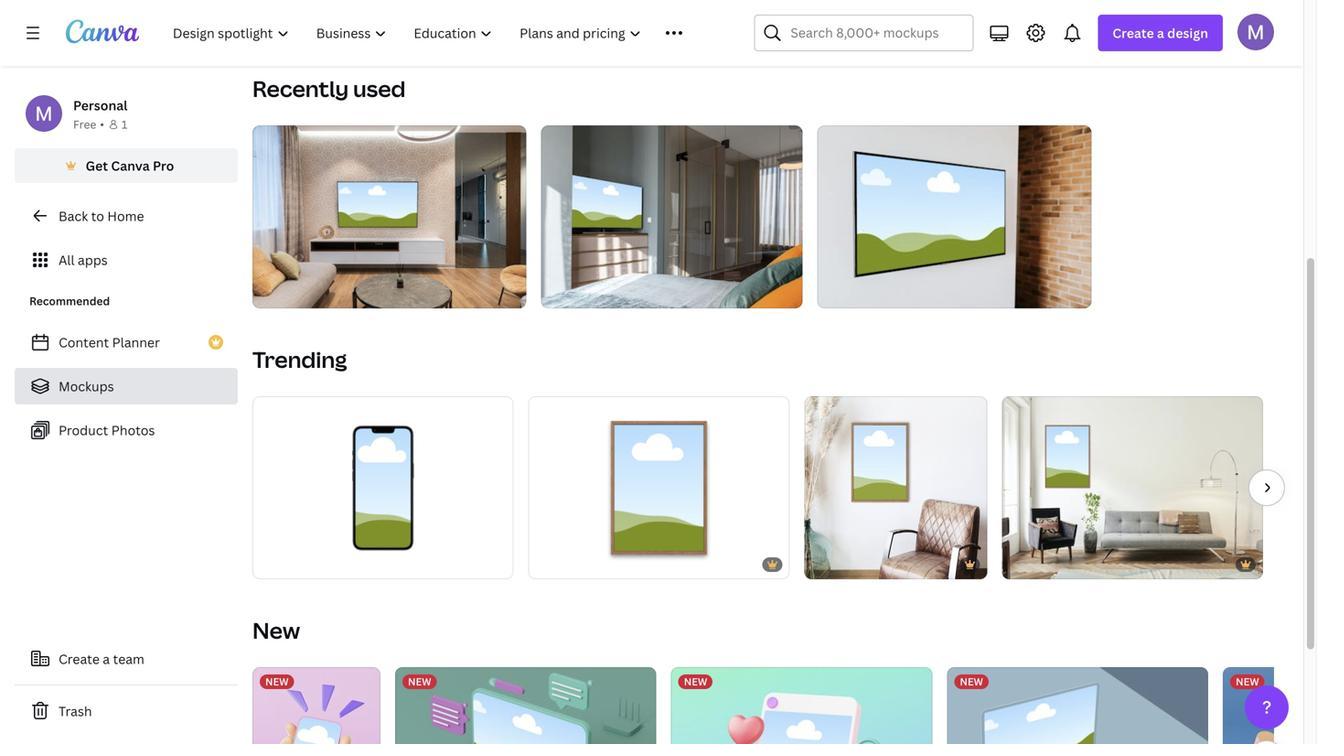 Task type: vqa. For each thing, say whether or not it's contained in the screenshot.
5th NEW group
yes



Task type: describe. For each thing, give the bounding box(es) containing it.
&
[[1260, 19, 1269, 36]]

2 new group from the left
[[395, 667, 657, 744]]

back to home
[[59, 207, 144, 225]]

all apps link
[[15, 242, 238, 278]]

2 new from the left
[[408, 675, 432, 688]]

photos
[[111, 421, 155, 439]]

watches group
[[1043, 0, 1226, 38]]

pro
[[153, 157, 174, 174]]

product photos
[[59, 421, 155, 439]]

back to home link
[[15, 198, 238, 234]]

recently used
[[253, 74, 406, 103]]

content
[[59, 334, 109, 351]]

laptops
[[648, 19, 699, 36]]

get canva pro button
[[15, 148, 238, 183]]

tablets group
[[846, 0, 1029, 38]]

content planner
[[59, 334, 160, 351]]

back
[[59, 207, 88, 225]]

new
[[253, 616, 300, 645]]

tablets
[[846, 19, 891, 36]]

planner
[[112, 334, 160, 351]]

create for create a design
[[1113, 24, 1155, 42]]

5 new group from the left
[[1224, 667, 1318, 744]]

3 new from the left
[[684, 675, 708, 688]]

1
[[122, 117, 127, 132]]

1 new from the left
[[265, 675, 289, 688]]

4 new group from the left
[[948, 667, 1209, 744]]

laptops group
[[648, 0, 831, 38]]

recently
[[253, 74, 349, 103]]

mockups
[[59, 378, 114, 395]]

3 new group from the left
[[672, 667, 933, 744]]

trash link
[[15, 693, 238, 729]]

apps
[[78, 251, 108, 269]]

create for create a team
[[59, 650, 100, 668]]

trash
[[59, 702, 92, 720]]

tv & screens group
[[1241, 0, 1318, 38]]



Task type: locate. For each thing, give the bounding box(es) containing it.
tv
[[1241, 19, 1257, 36]]

product photos link
[[15, 412, 238, 448]]

create a design button
[[1099, 15, 1224, 51]]

•
[[100, 117, 104, 132]]

personal
[[73, 97, 128, 114]]

team
[[113, 650, 145, 668]]

a inside button
[[103, 650, 110, 668]]

desktops
[[450, 19, 509, 36]]

used
[[353, 74, 406, 103]]

a for team
[[103, 650, 110, 668]]

a left design
[[1158, 24, 1165, 42]]

new group
[[253, 667, 381, 744], [395, 667, 657, 744], [672, 667, 933, 744], [948, 667, 1209, 744], [1224, 667, 1318, 744]]

a inside dropdown button
[[1158, 24, 1165, 42]]

create left design
[[1113, 24, 1155, 42]]

canva
[[111, 157, 150, 174]]

maria williams image
[[1238, 14, 1275, 50]]

5 new from the left
[[1237, 675, 1260, 688]]

create
[[1113, 24, 1155, 42], [59, 650, 100, 668]]

create a team
[[59, 650, 145, 668]]

create left team on the bottom of page
[[59, 650, 100, 668]]

1 new group from the left
[[253, 667, 381, 744]]

smartphones
[[253, 19, 337, 36]]

tv & screens
[[1241, 19, 1318, 36]]

get canva pro
[[86, 157, 174, 174]]

create inside dropdown button
[[1113, 24, 1155, 42]]

0 horizontal spatial create
[[59, 650, 100, 668]]

mockups link
[[15, 368, 238, 405]]

get
[[86, 157, 108, 174]]

4 new from the left
[[961, 675, 984, 688]]

list containing content planner
[[15, 324, 238, 448]]

product
[[59, 421, 108, 439]]

create a design
[[1113, 24, 1209, 42]]

all apps
[[59, 251, 108, 269]]

a left team on the bottom of page
[[103, 650, 110, 668]]

design
[[1168, 24, 1209, 42]]

free •
[[73, 117, 104, 132]]

trending
[[253, 345, 347, 374]]

1 horizontal spatial a
[[1158, 24, 1165, 42]]

a
[[1158, 24, 1165, 42], [103, 650, 110, 668]]

group
[[253, 125, 527, 308], [542, 125, 803, 308], [818, 125, 1092, 308], [253, 396, 514, 579], [529, 396, 790, 579], [805, 396, 988, 579], [1003, 396, 1264, 579]]

content planner link
[[15, 324, 238, 361]]

1 vertical spatial a
[[103, 650, 110, 668]]

recommended
[[29, 293, 110, 308]]

0 vertical spatial a
[[1158, 24, 1165, 42]]

1 horizontal spatial create
[[1113, 24, 1155, 42]]

watches
[[1043, 19, 1096, 36]]

list
[[15, 324, 238, 448]]

home
[[107, 207, 144, 225]]

Label search field
[[791, 16, 962, 50]]

create inside create a team button
[[59, 650, 100, 668]]

to
[[91, 207, 104, 225]]

top level navigation element
[[161, 15, 711, 51], [161, 15, 711, 51]]

create a team button
[[15, 641, 238, 677]]

0 horizontal spatial a
[[103, 650, 110, 668]]

free
[[73, 117, 96, 132]]

new
[[265, 675, 289, 688], [408, 675, 432, 688], [684, 675, 708, 688], [961, 675, 984, 688], [1237, 675, 1260, 688]]

0 vertical spatial create
[[1113, 24, 1155, 42]]

a for design
[[1158, 24, 1165, 42]]

1 vertical spatial create
[[59, 650, 100, 668]]

all
[[59, 251, 75, 269]]

screens
[[1272, 19, 1318, 36]]



